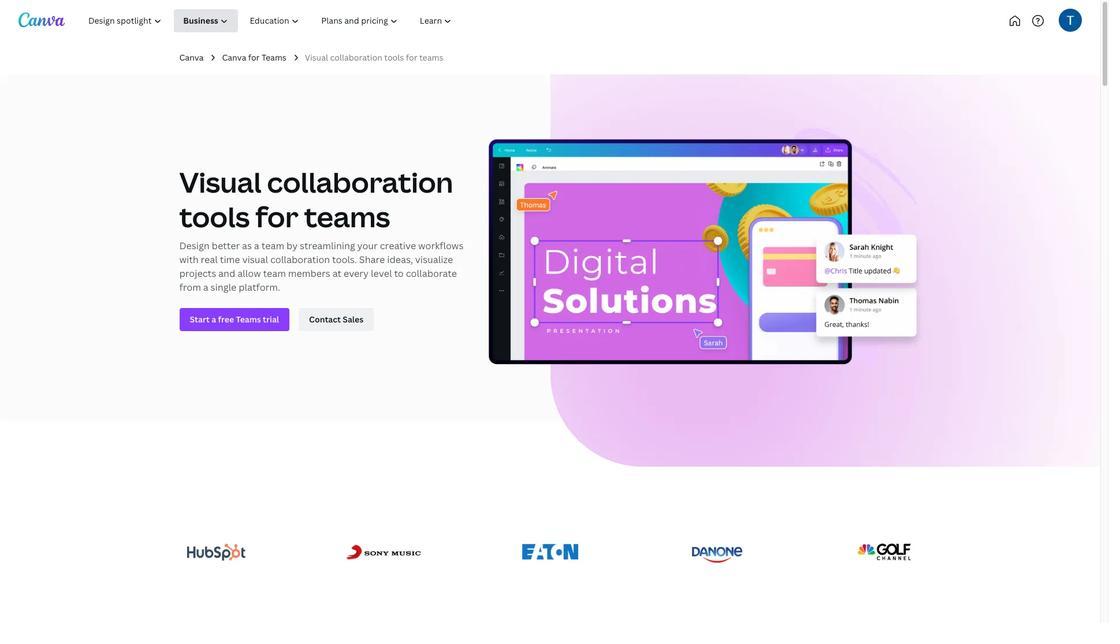 Task type: vqa. For each thing, say whether or not it's contained in the screenshot.
the 'teams' corresponding to Visual collaboration tools for teams Design better as a team by streamlining your creative workflows with real time visual collaboration tools. Share ideas, visualize projects and allow team members at every level to collaborate from a single platform.
yes



Task type: describe. For each thing, give the bounding box(es) containing it.
level
[[371, 268, 392, 280]]

projects
[[179, 268, 216, 280]]

canva for canva for teams
[[222, 52, 246, 63]]

frame 10288828 image
[[550, 75, 1101, 468]]

by
[[287, 240, 298, 253]]

workflows
[[418, 240, 464, 253]]

visualize
[[415, 254, 453, 267]]

design
[[179, 240, 210, 253]]

eaton image
[[522, 545, 578, 561]]

visual for visual collaboration tools for teams design better as a team by streamlining your creative workflows with real time visual collaboration tools. share ideas, visualize projects and allow team members at every level to collaborate from a single platform.
[[179, 164, 261, 201]]

collaboration for visual collaboration tools for teams
[[330, 52, 382, 63]]

canva for teams link
[[222, 51, 286, 64]]

collaborate
[[406, 268, 457, 280]]

top level navigation element
[[79, 9, 501, 32]]

danone image
[[692, 542, 743, 564]]

visual collaboration tools for teams design better as a team by streamlining your creative workflows with real time visual collaboration tools. share ideas, visualize projects and allow team members at every level to collaborate from a single platform.
[[179, 164, 464, 294]]

0 vertical spatial a
[[254, 240, 259, 253]]

creative
[[380, 240, 416, 253]]

to
[[394, 268, 404, 280]]

teams
[[262, 52, 286, 63]]

teams for visual collaboration tools for teams
[[419, 52, 443, 63]]

canva for teams
[[222, 52, 286, 63]]

share
[[359, 254, 385, 267]]

with
[[179, 254, 199, 267]]

real
[[201, 254, 218, 267]]

visual collaboration tools for teams
[[305, 52, 443, 63]]



Task type: locate. For each thing, give the bounding box(es) containing it.
for for visual collaboration tools for teams design better as a team by streamlining your creative workflows with real time visual collaboration tools. share ideas, visualize projects and allow team members at every level to collaborate from a single platform.
[[255, 198, 299, 236]]

members
[[288, 268, 330, 280]]

0 vertical spatial visual
[[305, 52, 328, 63]]

0 vertical spatial teams
[[419, 52, 443, 63]]

collaboration for visual collaboration tools for teams design better as a team by streamlining your creative workflows with real time visual collaboration tools. share ideas, visualize projects and allow team members at every level to collaborate from a single platform.
[[267, 164, 453, 201]]

0 horizontal spatial teams
[[304, 198, 390, 236]]

1 vertical spatial visual
[[179, 164, 261, 201]]

1 horizontal spatial teams
[[419, 52, 443, 63]]

for for visual collaboration tools for teams
[[406, 52, 417, 63]]

streamlining
[[300, 240, 355, 253]]

tools for visual collaboration tools for teams
[[384, 52, 404, 63]]

visual for visual collaboration tools for teams
[[305, 52, 328, 63]]

tools for visual collaboration tools for teams design better as a team by streamlining your creative workflows with real time visual collaboration tools. share ideas, visualize projects and allow team members at every level to collaborate from a single platform.
[[179, 198, 250, 236]]

a right from
[[203, 282, 208, 294]]

at
[[333, 268, 341, 280]]

visual
[[305, 52, 328, 63], [179, 164, 261, 201]]

and
[[218, 268, 235, 280]]

visual inside visual collaboration tools for teams design better as a team by streamlining your creative workflows with real time visual collaboration tools. share ideas, visualize projects and allow team members at every level to collaborate from a single platform.
[[179, 164, 261, 201]]

canva inside canva for teams link
[[222, 52, 246, 63]]

team up platform.
[[263, 268, 286, 280]]

visual
[[242, 254, 268, 267]]

a
[[254, 240, 259, 253], [203, 282, 208, 294]]

tools inside visual collaboration tools for teams design better as a team by streamlining your creative workflows with real time visual collaboration tools. share ideas, visualize projects and allow team members at every level to collaborate from a single platform.
[[179, 198, 250, 236]]

sony music image
[[346, 546, 420, 561]]

from
[[179, 282, 201, 294]]

ideas,
[[387, 254, 413, 267]]

platform.
[[239, 282, 280, 294]]

1 vertical spatial teams
[[304, 198, 390, 236]]

0 horizontal spatial a
[[203, 282, 208, 294]]

0 horizontal spatial visual
[[179, 164, 261, 201]]

allow
[[238, 268, 261, 280]]

1 horizontal spatial canva
[[222, 52, 246, 63]]

canva link
[[179, 51, 204, 64]]

1 vertical spatial a
[[203, 282, 208, 294]]

team
[[262, 240, 284, 253], [263, 268, 286, 280]]

collaboration
[[330, 52, 382, 63], [267, 164, 453, 201], [270, 254, 330, 267]]

1 horizontal spatial visual
[[305, 52, 328, 63]]

hubspot image
[[187, 545, 245, 561]]

for inside visual collaboration tools for teams design better as a team by streamlining your creative workflows with real time visual collaboration tools. share ideas, visualize projects and allow team members at every level to collaborate from a single platform.
[[255, 198, 299, 236]]

0 vertical spatial tools
[[384, 52, 404, 63]]

0 horizontal spatial tools
[[179, 198, 250, 236]]

teams for visual collaboration tools for teams design better as a team by streamlining your creative workflows with real time visual collaboration tools. share ideas, visualize projects and allow team members at every level to collaborate from a single platform.
[[304, 198, 390, 236]]

single
[[211, 282, 236, 294]]

time
[[220, 254, 240, 267]]

every
[[344, 268, 369, 280]]

1 vertical spatial team
[[263, 268, 286, 280]]

golf channel image
[[857, 545, 911, 562]]

0 horizontal spatial canva
[[179, 52, 204, 63]]

2 canva from the left
[[222, 52, 246, 63]]

for
[[248, 52, 260, 63], [406, 52, 417, 63], [255, 198, 299, 236]]

teams
[[419, 52, 443, 63], [304, 198, 390, 236]]

teams inside visual collaboration tools for teams design better as a team by streamlining your creative workflows with real time visual collaboration tools. share ideas, visualize projects and allow team members at every level to collaborate from a single platform.
[[304, 198, 390, 236]]

a right 'as' on the left top
[[254, 240, 259, 253]]

1 horizontal spatial tools
[[384, 52, 404, 63]]

team left by
[[262, 240, 284, 253]]

tools
[[384, 52, 404, 63], [179, 198, 250, 236]]

2 vertical spatial collaboration
[[270, 254, 330, 267]]

as
[[242, 240, 252, 253]]

canva
[[179, 52, 204, 63], [222, 52, 246, 63]]

0 vertical spatial team
[[262, 240, 284, 253]]

1 vertical spatial collaboration
[[267, 164, 453, 201]]

1 canva from the left
[[179, 52, 204, 63]]

1 horizontal spatial a
[[254, 240, 259, 253]]

better
[[212, 240, 240, 253]]

canva for canva
[[179, 52, 204, 63]]

your
[[357, 240, 378, 253]]

0 vertical spatial collaboration
[[330, 52, 382, 63]]

foreground image - improve collaboration image
[[488, 127, 921, 370]]

tools.
[[332, 254, 357, 267]]

1 vertical spatial tools
[[179, 198, 250, 236]]



